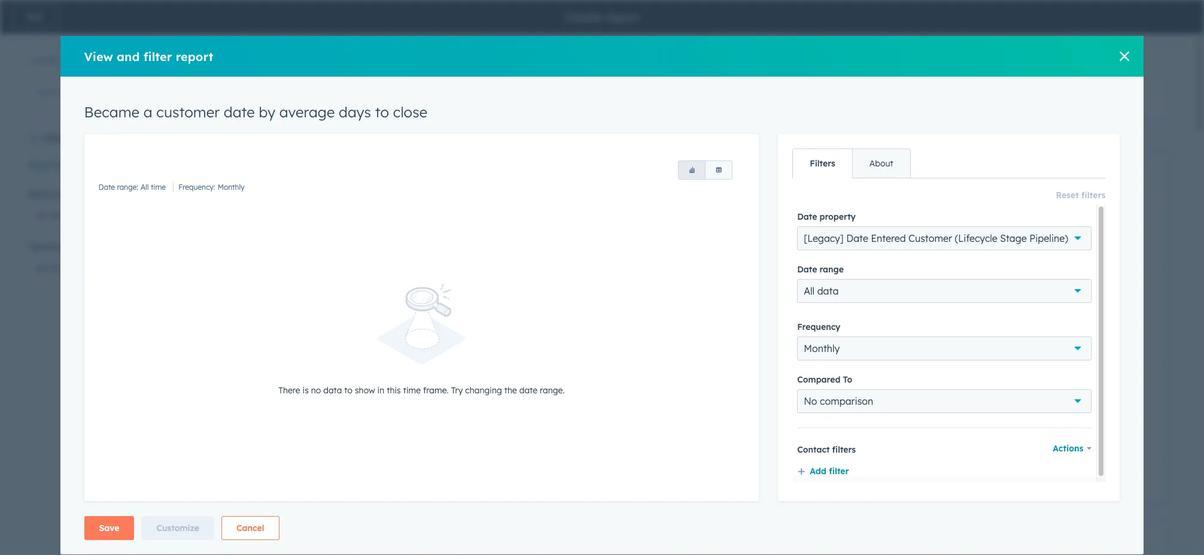Task type: describe. For each thing, give the bounding box(es) containing it.
of
[[47, 55, 55, 66]]

compared to
[[798, 374, 853, 385]]

reports for scratch
[[251, 53, 294, 68]]

filter templates
[[42, 133, 108, 144]]

data inside popup button
[[818, 285, 839, 297]]

no comparison button
[[798, 389, 1092, 413]]

1 vertical spatial range:
[[740, 275, 761, 284]]

comparison
[[820, 395, 874, 407]]

try inside became a customer date by average days to close dialog
[[451, 385, 463, 396]]

all for group inside the became a customer date by average days to close dialog
[[141, 183, 149, 192]]

date inside option
[[721, 275, 738, 284]]

2 vertical spatial data
[[819, 427, 841, 439]]

data sources
[[29, 189, 83, 199]]

filter inside the add filter button
[[829, 466, 849, 476]]

1 horizontal spatial month
[[980, 219, 1009, 231]]

filters up add filter
[[833, 444, 856, 455]]

create for create reports from scratch
[[207, 53, 247, 68]]

add
[[810, 466, 827, 476]]

the for option containing closed revenue by month with deal total and closed revenue breakdown
[[1026, 427, 1041, 439]]

[legacy] date entered customer (lifecycle stage pipeline)
[[804, 232, 1069, 244]]

customer
[[909, 232, 953, 244]]

1 vertical spatial data
[[323, 385, 342, 396]]

customer inside checkbox
[[295, 178, 351, 193]]

0 vertical spatial filter
[[143, 49, 172, 64]]

1 horizontal spatial templates
[[330, 127, 390, 142]]

clear filters
[[29, 160, 78, 171]]

table
[[712, 140, 726, 147]]

pipeline)
[[1030, 232, 1069, 244]]

no
[[804, 395, 818, 407]]

all inside popup button
[[804, 285, 815, 297]]

add filter button
[[798, 459, 1092, 487]]

this for group inside the became a customer date by average days to close dialog
[[387, 385, 401, 396]]

became a customer date by average days to close inside dialog
[[84, 103, 428, 121]]

1 horizontal spatial frame.
[[934, 427, 963, 439]]

add filter
[[810, 466, 849, 476]]

monthly inside popup button
[[804, 342, 840, 354]]

cancel
[[236, 523, 264, 534]]

about
[[870, 158, 894, 169]]

became a customer date by average days to close dialog
[[60, 36, 1144, 555]]

to inside checkbox
[[489, 178, 501, 193]]

(3) filters selected for data sources
[[35, 210, 115, 222]]

i
[[923, 219, 927, 231]]

revenue
[[764, 247, 795, 256]]

new custom report
[[237, 92, 324, 104]]

by inside checkbox
[[385, 178, 400, 193]]

became a customer date by average days to close inside checkbox
[[232, 178, 535, 193]]

1 vertical spatial there
[[768, 427, 793, 439]]

days inside checkbox
[[457, 178, 485, 193]]

tab list inside became a customer date by average days to close dialog
[[793, 148, 911, 178]]

changing for group inside the became a customer date by average days to close dialog
[[465, 385, 502, 396]]

deal
[[906, 178, 932, 193]]

date range: all time inside became a customer date by average days to close dialog
[[99, 183, 166, 192]]

date inside option
[[1044, 427, 1064, 439]]

scratch
[[330, 53, 374, 68]]

close inside checkbox
[[505, 178, 535, 193]]

page section element
[[0, 0, 1205, 34]]

(3) filters selected for visualization
[[35, 262, 115, 274]]

many
[[851, 219, 877, 231]]

(3) for data sources
[[35, 210, 47, 222]]

create reports from scratch
[[207, 53, 374, 68]]

range. for option containing closed revenue by month with deal total and closed revenue breakdown
[[1067, 427, 1095, 439]]

monthly for group inside the became a customer date by average days to close dialog
[[218, 183, 245, 192]]

customize button
[[142, 516, 214, 540]]

none checkbox containing closed revenue by month with deal total and closed revenue breakdown
[[697, 154, 1167, 502]]

new
[[237, 92, 257, 104]]

customize
[[156, 523, 199, 534]]

filter
[[42, 133, 64, 144]]

filters link
[[793, 149, 853, 178]]

changing for option containing closed revenue by month with deal total and closed revenue breakdown
[[982, 427, 1024, 439]]

Became a customer date by average days to close checkbox
[[207, 154, 677, 502]]

date inside [legacy] date entered customer (lifecycle stage pipeline) popup button
[[847, 232, 869, 244]]

filters
[[810, 158, 836, 169]]

[legacy] date entered customer (lifecycle stage pipeline) button
[[798, 226, 1092, 250]]

did
[[906, 219, 920, 231]]

2 14 from the left
[[58, 55, 67, 66]]

to
[[843, 374, 853, 385]]

became inside dialog
[[84, 103, 140, 121]]

monthly button
[[798, 336, 1092, 360]]

view
[[84, 49, 113, 64]]

data
[[29, 189, 49, 199]]

(3) filters selected button for data sources
[[29, 204, 178, 228]]

view and filter report
[[84, 49, 213, 64]]

each
[[955, 219, 977, 231]]

is for option containing closed revenue by month with deal total and closed revenue breakdown
[[796, 427, 803, 439]]

0 vertical spatial this
[[1012, 219, 1028, 231]]

closed
[[721, 178, 761, 193]]

cancel button
[[221, 516, 279, 540]]

report inside option
[[296, 92, 324, 104]]

date range
[[798, 264, 844, 275]]

1 horizontal spatial date range: all time
[[721, 275, 789, 284]]

revenue down filters
[[765, 178, 812, 193]]

New custom report checkbox
[[207, 78, 1167, 117]]

reset filters
[[1056, 190, 1106, 201]]

and inside became a customer date by average days to close dialog
[[117, 49, 140, 64]]

how much revenue and how many deals did i close each month this year?
[[721, 219, 1056, 231]]

all data button
[[798, 279, 1092, 303]]

entered
[[871, 232, 906, 244]]

save button
[[84, 516, 134, 540]]

create for create reports from templates
[[207, 127, 247, 142]]

frequency: monthly for group inside the became a customer date by average days to close dialog
[[178, 183, 245, 192]]

average inside became a customer date by average days to close dialog
[[280, 103, 335, 121]]

with
[[877, 178, 903, 193]]

custom
[[260, 92, 293, 104]]

filters down the "sources"
[[50, 210, 75, 222]]

year?
[[1031, 219, 1056, 231]]

frame. inside became a customer date by average days to close dialog
[[423, 385, 449, 396]]

close image
[[1120, 51, 1130, 61]]

filters right reset
[[1082, 190, 1106, 201]]

customer inside dialog
[[156, 103, 220, 121]]

total
[[936, 178, 964, 193]]

closed
[[994, 178, 1032, 193]]

(3) filters selected button for visualization
[[29, 256, 178, 280]]

how
[[830, 219, 848, 231]]

1-14 of 14 results
[[29, 55, 95, 66]]

date up [legacy]
[[798, 211, 818, 222]]

1 14 from the left
[[36, 55, 45, 66]]

0 horizontal spatial templates
[[66, 133, 108, 144]]

closed revenue by month with deal total and closed revenue breakdown
[[721, 178, 1084, 208]]



Task type: vqa. For each thing, say whether or not it's contained in the screenshot.
Calendar for Calendar Connect your calendar to use HubSpot Meetings and calendar sync.
no



Task type: locate. For each thing, give the bounding box(es) containing it.
2 horizontal spatial by
[[816, 178, 831, 193]]

days inside dialog
[[339, 103, 371, 121]]

by inside closed revenue by month with deal total and closed revenue breakdown
[[816, 178, 831, 193]]

0 vertical spatial range.
[[540, 385, 565, 396]]

filters
[[53, 160, 78, 171], [1082, 190, 1106, 201], [50, 210, 75, 222], [50, 262, 75, 274], [833, 444, 856, 455]]

frequency: monthly for option containing closed revenue by month with deal total and closed revenue breakdown
[[801, 275, 867, 284]]

(3) for visualization
[[35, 262, 47, 274]]

create inside page section 'element'
[[564, 9, 602, 24]]

range. inside option
[[1067, 427, 1095, 439]]

in inside became a customer date by average days to close dialog
[[378, 385, 385, 396]]

clear
[[29, 160, 51, 171]]

1 vertical spatial became
[[232, 178, 280, 193]]

frequency: for group inside the became a customer date by average days to close dialog
[[178, 183, 215, 192]]

reset
[[1056, 190, 1079, 201]]

2 vertical spatial create
[[207, 127, 247, 142]]

2 horizontal spatial all
[[804, 285, 815, 297]]

breakdown
[[721, 193, 788, 208]]

report inside became a customer date by average days to close dialog
[[176, 49, 213, 64]]

and right total
[[968, 178, 991, 193]]

range. inside became a customer date by average days to close dialog
[[540, 385, 565, 396]]

(3) filters selected down the "sources"
[[35, 210, 115, 222]]

1 vertical spatial create
[[207, 53, 247, 68]]

contact
[[798, 444, 830, 455]]

0 horizontal spatial range.
[[540, 385, 565, 396]]

all for option containing closed revenue by month with deal total and closed revenue breakdown
[[763, 275, 771, 284]]

tab list containing filters
[[793, 148, 911, 178]]

frequency
[[798, 321, 841, 332]]

group inside became a customer date by average days to close dialog
[[678, 160, 733, 180]]

2 (3) filters selected from the top
[[35, 262, 115, 274]]

reports down custom
[[251, 127, 294, 142]]

1 horizontal spatial is
[[796, 427, 803, 439]]

1 horizontal spatial and
[[810, 219, 827, 231]]

2 vertical spatial this
[[892, 427, 908, 439]]

1 vertical spatial (3) filters selected
[[35, 262, 115, 274]]

much
[[744, 219, 769, 231]]

date left range
[[798, 264, 818, 275]]

1 vertical spatial report
[[176, 49, 213, 64]]

0 vertical spatial became
[[84, 103, 140, 121]]

actions button
[[1053, 440, 1092, 457]]

1 vertical spatial average
[[404, 178, 453, 193]]

by inside dialog
[[259, 103, 275, 121]]

0 vertical spatial reports
[[251, 53, 294, 68]]

0 horizontal spatial the
[[505, 385, 517, 396]]

2 reports from the top
[[251, 127, 294, 142]]

table tooltip
[[705, 135, 733, 153]]

1-
[[29, 55, 36, 66]]

0 vertical spatial the
[[505, 385, 517, 396]]

0 horizontal spatial this
[[387, 385, 401, 396]]

0 horizontal spatial there is no data to show in this time frame. try changing the date range.
[[279, 385, 565, 396]]

revenue up revenue
[[772, 219, 807, 231]]

1 vertical spatial try
[[965, 427, 979, 439]]

changing
[[465, 385, 502, 396], [982, 427, 1024, 439]]

from left scratch
[[298, 53, 327, 68]]

date property
[[798, 211, 856, 222]]

frame.
[[423, 385, 449, 396], [934, 427, 963, 439]]

2 vertical spatial and
[[810, 219, 827, 231]]

property
[[820, 211, 856, 222]]

(3) filters selected down visualization
[[35, 262, 115, 274]]

create reports from templates
[[207, 127, 390, 142]]

contact filters
[[798, 444, 856, 455]]

1 horizontal spatial by
[[385, 178, 400, 193]]

1 horizontal spatial frequency:
[[801, 275, 838, 284]]

1 horizontal spatial became
[[232, 178, 280, 193]]

1 horizontal spatial a
[[283, 178, 291, 193]]

0 vertical spatial frequency:
[[178, 183, 215, 192]]

1 vertical spatial there is no data to show in this time frame. try changing the date range.
[[768, 427, 1095, 439]]

frequency: for option containing closed revenue by month with deal total and closed revenue breakdown
[[801, 275, 838, 284]]

0 vertical spatial a
[[144, 103, 152, 121]]

0 vertical spatial is
[[303, 385, 309, 396]]

1 vertical spatial date range: all time
[[721, 275, 789, 284]]

month up the (lifecycle at top right
[[980, 219, 1009, 231]]

close inside option
[[930, 219, 953, 231]]

is inside option
[[796, 427, 803, 439]]

show inside option
[[855, 427, 879, 439]]

range.
[[540, 385, 565, 396], [1067, 427, 1095, 439]]

customer
[[156, 103, 220, 121], [295, 178, 351, 193]]

0 horizontal spatial days
[[339, 103, 371, 121]]

revenue up year?
[[1036, 178, 1084, 193]]

(3)
[[35, 210, 47, 222], [35, 262, 47, 274]]

1 vertical spatial filter
[[829, 466, 849, 476]]

frequency:
[[178, 183, 215, 192], [801, 275, 838, 284]]

filter right add
[[829, 466, 849, 476]]

(3) filters selected button down visualization
[[29, 256, 178, 280]]

2 horizontal spatial this
[[1012, 219, 1028, 231]]

2 from from the top
[[298, 127, 327, 142]]

show
[[355, 385, 375, 396], [855, 427, 879, 439]]

about link
[[853, 149, 911, 178]]

1 vertical spatial frequency: monthly
[[801, 275, 867, 284]]

results
[[69, 55, 95, 66]]

1 horizontal spatial 14
[[58, 55, 67, 66]]

selected down the "sources"
[[78, 210, 115, 222]]

1 horizontal spatial average
[[404, 178, 453, 193]]

1 from from the top
[[298, 53, 327, 68]]

range: inside became a customer date by average days to close dialog
[[117, 183, 138, 192]]

1 vertical spatial month
[[980, 219, 1009, 231]]

close inside dialog
[[393, 103, 428, 121]]

became a customer date by average days to close
[[84, 103, 428, 121], [232, 178, 535, 193]]

0 vertical spatial days
[[339, 103, 371, 121]]

in for group inside the became a customer date by average days to close dialog
[[378, 385, 385, 396]]

1 (3) from the top
[[35, 210, 47, 222]]

to
[[375, 103, 389, 121], [489, 178, 501, 193], [344, 385, 353, 396], [843, 427, 853, 439]]

0 horizontal spatial 14
[[36, 55, 45, 66]]

1 horizontal spatial all
[[763, 275, 771, 284]]

average inside became a customer date by average days to close checkbox
[[404, 178, 453, 193]]

1 horizontal spatial range.
[[1067, 427, 1095, 439]]

save
[[99, 523, 119, 534]]

1 horizontal spatial days
[[457, 178, 485, 193]]

1 horizontal spatial in
[[881, 427, 889, 439]]

1 vertical spatial frequency:
[[801, 275, 838, 284]]

0 horizontal spatial and
[[117, 49, 140, 64]]

0 vertical spatial selected
[[78, 210, 115, 222]]

0 vertical spatial range:
[[117, 183, 138, 192]]

to inside option
[[843, 427, 853, 439]]

data
[[818, 285, 839, 297], [323, 385, 342, 396], [819, 427, 841, 439]]

month
[[835, 178, 873, 193], [980, 219, 1009, 231]]

1 (3) filters selected from the top
[[35, 210, 115, 222]]

a
[[144, 103, 152, 121], [283, 178, 291, 193]]

Search search field
[[29, 80, 178, 104]]

1 vertical spatial this
[[387, 385, 401, 396]]

monthly for option containing closed revenue by month with deal total and closed revenue breakdown
[[840, 275, 867, 284]]

a down create reports from templates
[[283, 178, 291, 193]]

2 horizontal spatial and
[[968, 178, 991, 193]]

(3) filters selected
[[35, 210, 115, 222], [35, 262, 115, 274]]

became
[[84, 103, 140, 121], [232, 178, 280, 193]]

selected for data sources
[[78, 210, 115, 222]]

exit
[[27, 11, 43, 22]]

a down view and filter report
[[144, 103, 152, 121]]

2 selected from the top
[[78, 262, 115, 274]]

14 right of
[[58, 55, 67, 66]]

monthly
[[218, 183, 245, 192], [840, 275, 867, 284], [804, 342, 840, 354]]

1 vertical spatial days
[[457, 178, 485, 193]]

0 horizontal spatial month
[[835, 178, 873, 193]]

in inside option
[[881, 427, 889, 439]]

1 horizontal spatial there
[[768, 427, 793, 439]]

is
[[303, 385, 309, 396], [796, 427, 803, 439]]

1 horizontal spatial changing
[[982, 427, 1024, 439]]

filters right 'clear'
[[53, 160, 78, 171]]

date range: all time
[[99, 183, 166, 192], [721, 275, 789, 284]]

from for scratch
[[298, 53, 327, 68]]

0 horizontal spatial close
[[393, 103, 428, 121]]

1 horizontal spatial filter
[[829, 466, 849, 476]]

revenue
[[765, 178, 812, 193], [1036, 178, 1084, 193], [772, 219, 807, 231]]

there is no data to show in this time frame. try changing the date range. inside option
[[768, 427, 1095, 439]]

reports for templates
[[251, 127, 294, 142]]

days
[[339, 103, 371, 121], [457, 178, 485, 193]]

date down many
[[847, 232, 869, 244]]

0 horizontal spatial frequency: monthly
[[178, 183, 245, 192]]

1 horizontal spatial try
[[965, 427, 979, 439]]

0 vertical spatial became a customer date by average days to close
[[84, 103, 428, 121]]

compared
[[798, 374, 841, 385]]

date
[[99, 183, 115, 192], [798, 211, 818, 222], [847, 232, 869, 244], [798, 264, 818, 275], [721, 275, 738, 284]]

1 horizontal spatial the
[[1026, 427, 1041, 439]]

selected down visualization
[[78, 262, 115, 274]]

2 vertical spatial report
[[296, 92, 324, 104]]

exit link
[[12, 5, 58, 29]]

0 vertical spatial monthly
[[218, 183, 245, 192]]

1 vertical spatial frame.
[[934, 427, 963, 439]]

1 vertical spatial became a customer date by average days to close
[[232, 178, 535, 193]]

0 horizontal spatial show
[[355, 385, 375, 396]]

frequency: monthly inside option
[[801, 275, 867, 284]]

1 (3) filters selected button from the top
[[29, 204, 178, 228]]

a inside checkbox
[[283, 178, 291, 193]]

create
[[564, 9, 602, 24], [207, 53, 247, 68], [207, 127, 247, 142]]

no inside became a customer date by average days to close dialog
[[311, 385, 321, 396]]

0 vertical spatial and
[[117, 49, 140, 64]]

and inside closed revenue by month with deal total and closed revenue breakdown
[[968, 178, 991, 193]]

stage
[[1001, 232, 1027, 244]]

sources
[[52, 189, 83, 199]]

1 vertical spatial show
[[855, 427, 879, 439]]

0 vertical spatial frame.
[[423, 385, 449, 396]]

is for group inside the became a customer date by average days to close dialog
[[303, 385, 309, 396]]

0 vertical spatial changing
[[465, 385, 502, 396]]

range
[[820, 264, 844, 275]]

1 vertical spatial selected
[[78, 262, 115, 274]]

changing inside option
[[982, 427, 1024, 439]]

show for group inside the became a customer date by average days to close dialog
[[355, 385, 375, 396]]

0 horizontal spatial no
[[311, 385, 321, 396]]

this inside became a customer date by average days to close dialog
[[387, 385, 401, 396]]

selected for visualization
[[78, 262, 115, 274]]

show for option containing closed revenue by month with deal total and closed revenue breakdown
[[855, 427, 879, 439]]

reset filters button
[[1056, 188, 1106, 202]]

the inside option
[[1026, 427, 1041, 439]]

no for option containing closed revenue by month with deal total and closed revenue breakdown
[[805, 427, 817, 439]]

0 horizontal spatial all
[[141, 183, 149, 192]]

(3) down visualization
[[35, 262, 47, 274]]

date right the "sources"
[[99, 183, 115, 192]]

1 vertical spatial (3)
[[35, 262, 47, 274]]

1 horizontal spatial show
[[855, 427, 879, 439]]

None checkbox
[[207, 521, 677, 555], [697, 521, 1167, 555], [207, 521, 677, 555], [697, 521, 1167, 555]]

selected
[[78, 210, 115, 222], [78, 262, 115, 274]]

create report
[[564, 9, 640, 24]]

tab list
[[793, 148, 911, 178]]

in
[[378, 385, 385, 396], [881, 427, 889, 439]]

date inside checkbox
[[354, 178, 382, 193]]

no
[[311, 385, 321, 396], [805, 427, 817, 439]]

2 horizontal spatial close
[[930, 219, 953, 231]]

0 horizontal spatial a
[[144, 103, 152, 121]]

0 vertical spatial data
[[818, 285, 839, 297]]

1 selected from the top
[[78, 210, 115, 222]]

and up [legacy]
[[810, 219, 827, 231]]

there is no data to show in this time frame. try changing the date range.
[[279, 385, 565, 396], [768, 427, 1095, 439]]

range. for group inside the became a customer date by average days to close dialog
[[540, 385, 565, 396]]

no for group inside the became a customer date by average days to close dialog
[[311, 385, 321, 396]]

actions
[[1053, 443, 1084, 454]]

date
[[224, 103, 255, 121], [354, 178, 382, 193], [520, 385, 538, 396], [1044, 427, 1064, 439]]

None button
[[678, 160, 706, 180], [705, 160, 733, 180], [678, 160, 706, 180], [705, 160, 733, 180]]

0 horizontal spatial changing
[[465, 385, 502, 396]]

None checkbox
[[697, 154, 1167, 502]]

there is no data to show in this time frame. try changing the date range. for group inside the became a customer date by average days to close dialog
[[279, 385, 565, 396]]

all data
[[804, 285, 839, 297]]

1 horizontal spatial range:
[[740, 275, 761, 284]]

1 horizontal spatial close
[[505, 178, 535, 193]]

report
[[605, 9, 640, 24], [176, 49, 213, 64], [296, 92, 324, 104]]

0 vertical spatial (3)
[[35, 210, 47, 222]]

filter right view at the left of the page
[[143, 49, 172, 64]]

there inside became a customer date by average days to close dialog
[[279, 385, 300, 396]]

deals
[[879, 219, 903, 231]]

0 vertical spatial frequency: monthly
[[178, 183, 245, 192]]

1 vertical spatial changing
[[982, 427, 1024, 439]]

all inside option
[[763, 275, 771, 284]]

there
[[279, 385, 300, 396], [768, 427, 793, 439]]

0 vertical spatial show
[[355, 385, 375, 396]]

from for templates
[[298, 127, 327, 142]]

1 reports from the top
[[251, 53, 294, 68]]

the
[[505, 385, 517, 396], [1026, 427, 1041, 439]]

monthly inside option
[[840, 275, 867, 284]]

frequency: inside option
[[801, 275, 838, 284]]

(3) filters selected button
[[29, 204, 178, 228], [29, 256, 178, 280]]

report inside page section 'element'
[[605, 9, 640, 24]]

1 vertical spatial range.
[[1067, 427, 1095, 439]]

in for option containing closed revenue by month with deal total and closed revenue breakdown
[[881, 427, 889, 439]]

this for option containing closed revenue by month with deal total and closed revenue breakdown
[[892, 427, 908, 439]]

2 (3) filters selected button from the top
[[29, 256, 178, 280]]

0 horizontal spatial by
[[259, 103, 275, 121]]

filter
[[143, 49, 172, 64], [829, 466, 849, 476]]

month up property
[[835, 178, 873, 193]]

(3) filters selected button down the "sources"
[[29, 204, 178, 228]]

this
[[1012, 219, 1028, 231], [387, 385, 401, 396], [892, 427, 908, 439]]

no comparison
[[804, 395, 874, 407]]

reports up custom
[[251, 53, 294, 68]]

(3) down data
[[35, 210, 47, 222]]

month inside closed revenue by month with deal total and closed revenue breakdown
[[835, 178, 873, 193]]

show inside became a customer date by average days to close dialog
[[355, 385, 375, 396]]

date down how
[[721, 275, 738, 284]]

[legacy]
[[804, 232, 844, 244]]

2 (3) from the top
[[35, 262, 47, 274]]

the for group inside the became a customer date by average days to close dialog
[[505, 385, 517, 396]]

became inside checkbox
[[232, 178, 280, 193]]

1 vertical spatial the
[[1026, 427, 1041, 439]]

and
[[117, 49, 140, 64], [968, 178, 991, 193], [810, 219, 827, 231]]

1 vertical spatial from
[[298, 127, 327, 142]]

(lifecycle
[[955, 232, 998, 244]]

create for create report
[[564, 9, 602, 24]]

1 vertical spatial a
[[283, 178, 291, 193]]

there is no data to show in this time frame. try changing the date range. inside became a customer date by average days to close dialog
[[279, 385, 565, 396]]

frequency: monthly
[[178, 183, 245, 192], [801, 275, 867, 284]]

0 horizontal spatial there
[[279, 385, 300, 396]]

2 vertical spatial monthly
[[804, 342, 840, 354]]

and right view at the left of the page
[[117, 49, 140, 64]]

frequency: monthly inside became a customer date by average days to close dialog
[[178, 183, 245, 192]]

0 vertical spatial try
[[451, 385, 463, 396]]

a inside dialog
[[144, 103, 152, 121]]

there is no data to show in this time frame. try changing the date range. for option containing closed revenue by month with deal total and closed revenue breakdown
[[768, 427, 1095, 439]]

visualization
[[29, 241, 82, 252]]

changing inside became a customer date by average days to close dialog
[[465, 385, 502, 396]]

no inside option
[[805, 427, 817, 439]]

filters down visualization
[[50, 262, 75, 274]]

how
[[721, 219, 741, 231]]

clear filters button
[[29, 158, 78, 172]]

0 horizontal spatial filter
[[143, 49, 172, 64]]

1 horizontal spatial report
[[296, 92, 324, 104]]

frequency: inside became a customer date by average days to close dialog
[[178, 183, 215, 192]]

14 left of
[[36, 55, 45, 66]]

the inside became a customer date by average days to close dialog
[[505, 385, 517, 396]]

from down new custom report
[[298, 127, 327, 142]]

is inside became a customer date by average days to close dialog
[[303, 385, 309, 396]]

group
[[678, 160, 733, 180]]



